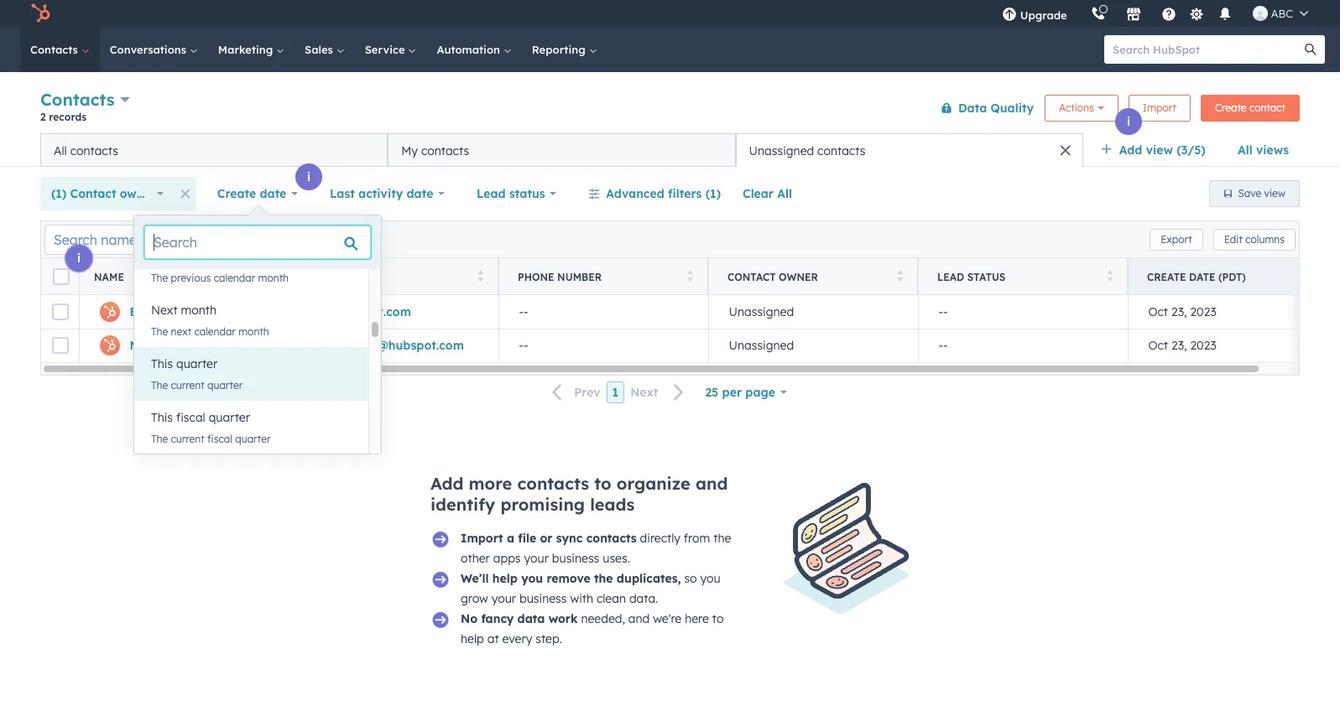 Task type: locate. For each thing, give the bounding box(es) containing it.
view inside popup button
[[1146, 143, 1173, 158]]

0 horizontal spatial lead
[[477, 186, 506, 201]]

menu
[[990, 0, 1320, 27]]

1 this from the top
[[151, 357, 173, 372]]

2 vertical spatial i
[[77, 251, 81, 266]]

unassigned down contact owner
[[729, 304, 794, 320]]

create down all contacts button
[[217, 186, 256, 201]]

contact
[[1249, 101, 1286, 114]]

1 button
[[606, 382, 625, 404]]

1 vertical spatial to
[[712, 612, 724, 627]]

0 vertical spatial (sample
[[219, 304, 267, 320]]

1 vertical spatial view
[[1264, 187, 1286, 200]]

1 vertical spatial create
[[217, 186, 256, 201]]

filters
[[668, 186, 702, 201]]

1 horizontal spatial date
[[407, 186, 433, 201]]

this down the maria
[[151, 357, 173, 372]]

add left more at the bottom
[[431, 473, 464, 494]]

0 horizontal spatial i button
[[65, 245, 92, 272]]

lead status
[[477, 186, 545, 201]]

the down this quarter the current quarter
[[151, 433, 168, 446]]

press to sort. element
[[267, 270, 274, 284], [477, 270, 483, 284], [687, 270, 693, 284], [897, 270, 903, 284], [1106, 270, 1113, 284]]

marketing
[[218, 43, 276, 56]]

file
[[518, 531, 536, 546]]

press to sort. image
[[477, 270, 483, 282], [687, 270, 693, 282], [897, 270, 903, 282]]

1 vertical spatial owner
[[779, 271, 818, 283]]

1 horizontal spatial next
[[630, 385, 658, 400]]

1 horizontal spatial lead
[[937, 271, 964, 283]]

edit columns
[[1224, 233, 1285, 245]]

this inside this fiscal quarter the current fiscal quarter
[[151, 410, 173, 425]]

lead left status
[[477, 186, 506, 201]]

0 horizontal spatial to
[[594, 473, 611, 494]]

1 horizontal spatial help
[[492, 571, 518, 587]]

0 vertical spatial add
[[1119, 143, 1142, 158]]

promising
[[500, 494, 585, 515]]

your inside directly from the other apps your business uses.
[[524, 551, 549, 566]]

0 vertical spatial business
[[552, 551, 599, 566]]

1 unassigned button from the top
[[708, 295, 918, 329]]

the down the maria
[[151, 379, 168, 392]]

press to sort. image left 'lead status'
[[897, 270, 903, 282]]

1 horizontal spatial (1)
[[705, 186, 721, 201]]

2 (1) from the left
[[705, 186, 721, 201]]

at
[[487, 632, 499, 647]]

activity
[[358, 186, 403, 201]]

1 vertical spatial month
[[181, 303, 217, 318]]

identify
[[431, 494, 495, 515]]

this inside this quarter the current quarter
[[151, 357, 173, 372]]

0 vertical spatial contact)
[[271, 304, 321, 320]]

1 horizontal spatial fiscal
[[207, 433, 232, 446]]

unassigned button for bh@hubspot.com
[[708, 295, 918, 329]]

last
[[330, 186, 355, 201]]

actions
[[1059, 101, 1094, 114]]

the right from
[[713, 531, 731, 546]]

1 press to sort. image from the left
[[267, 270, 274, 282]]

oct 23, 2023
[[1148, 304, 1217, 320], [1148, 338, 1217, 354]]

0 vertical spatial help
[[492, 571, 518, 587]]

the inside this fiscal quarter the current fiscal quarter
[[151, 433, 168, 446]]

lead inside lead status popup button
[[477, 186, 506, 201]]

to inside needed, and we're here to help at every step.
[[712, 612, 724, 627]]

clear
[[743, 186, 774, 201]]

help down the no
[[461, 632, 484, 647]]

1 vertical spatial your
[[491, 592, 516, 607]]

fancy
[[481, 612, 514, 627]]

0 horizontal spatial (1)
[[51, 186, 67, 201]]

1 horizontal spatial press to sort. image
[[687, 270, 693, 282]]

(1) inside popup button
[[51, 186, 67, 201]]

1 horizontal spatial import
[[1143, 101, 1176, 114]]

-
[[519, 304, 524, 320], [524, 304, 528, 320], [939, 304, 943, 320], [943, 304, 948, 320], [519, 338, 524, 354], [524, 338, 528, 354], [939, 338, 943, 354], [943, 338, 948, 354]]

0 vertical spatial i
[[1127, 114, 1130, 129]]

25 per page
[[705, 385, 775, 400]]

contact) down email
[[271, 304, 321, 320]]

0 horizontal spatial next
[[151, 303, 178, 318]]

the left previous
[[151, 272, 168, 284]]

1 vertical spatial import
[[461, 531, 503, 546]]

number
[[557, 271, 602, 283]]

all right clear
[[777, 186, 792, 201]]

export
[[1161, 233, 1192, 245]]

2 unassigned button from the top
[[708, 329, 918, 363]]

create for create contact
[[1215, 101, 1247, 114]]

2 vertical spatial month
[[238, 326, 269, 338]]

0 horizontal spatial date
[[260, 186, 286, 201]]

0 vertical spatial 2023
[[1190, 304, 1217, 320]]

next for next month the next calendar month
[[151, 303, 178, 318]]

current down johnson
[[171, 379, 204, 392]]

all left "views"
[[1238, 143, 1253, 158]]

0 horizontal spatial contact
[[70, 186, 116, 201]]

this fiscal quarter button
[[134, 401, 368, 435]]

2 2023 from the top
[[1190, 338, 1217, 354]]

1 horizontal spatial add
[[1119, 143, 1142, 158]]

contacts down hubspot link
[[30, 43, 81, 56]]

1 horizontal spatial i
[[307, 170, 311, 185]]

0 vertical spatial owner
[[120, 186, 156, 201]]

0 vertical spatial i button
[[1115, 108, 1142, 135]]

lead left status at top
[[937, 271, 964, 283]]

2 vertical spatial create
[[1147, 271, 1186, 283]]

more
[[469, 473, 512, 494]]

1 vertical spatial business
[[519, 592, 567, 607]]

your up fancy
[[491, 592, 516, 607]]

no fancy data work
[[461, 612, 578, 627]]

1 press to sort. image from the left
[[477, 270, 483, 282]]

1 vertical spatial contact)
[[273, 338, 323, 354]]

0 vertical spatial and
[[696, 473, 728, 494]]

i button left 'last'
[[295, 164, 322, 190]]

unassigned up page
[[729, 338, 794, 354]]

25
[[705, 385, 719, 400]]

0 vertical spatial oct 23, 2023
[[1148, 304, 1217, 320]]

unassigned
[[749, 143, 814, 158], [729, 304, 794, 320], [729, 338, 794, 354]]

1 2023 from the top
[[1190, 304, 1217, 320]]

0 vertical spatial this
[[151, 357, 173, 372]]

1 you from the left
[[521, 571, 543, 587]]

data quality
[[958, 100, 1034, 115]]

fiscal
[[176, 410, 205, 425], [207, 433, 232, 446]]

business inside so you grow your business with clean data.
[[519, 592, 567, 607]]

0 vertical spatial lead
[[477, 186, 506, 201]]

0 vertical spatial the
[[713, 531, 731, 546]]

(sample down next month button
[[221, 338, 269, 354]]

and inside needed, and we're here to help at every step.
[[628, 612, 650, 627]]

business
[[552, 551, 599, 566], [519, 592, 567, 607]]

0 horizontal spatial all
[[54, 143, 67, 158]]

date
[[1189, 271, 1216, 283]]

all contacts button
[[40, 133, 388, 167]]

add
[[1119, 143, 1142, 158], [431, 473, 464, 494]]

i button up add view (3/5)
[[1115, 108, 1142, 135]]

and inside add more contacts to organize and identify promising leads
[[696, 473, 728, 494]]

add inside popup button
[[1119, 143, 1142, 158]]

0 vertical spatial month
[[258, 272, 289, 284]]

list box
[[134, 240, 381, 455]]

2 this from the top
[[151, 410, 173, 425]]

2 vertical spatial unassigned
[[729, 338, 794, 354]]

0 horizontal spatial add
[[431, 473, 464, 494]]

0 vertical spatial create
[[1215, 101, 1247, 114]]

1 date from the left
[[260, 186, 286, 201]]

next inside button
[[630, 385, 658, 400]]

0 horizontal spatial create
[[217, 186, 256, 201]]

2 you from the left
[[700, 571, 721, 587]]

next inside next month the next calendar month
[[151, 303, 178, 318]]

settings link
[[1186, 5, 1207, 22]]

1 horizontal spatial press to sort. image
[[1106, 270, 1113, 282]]

--
[[519, 304, 528, 320], [939, 304, 948, 320], [519, 338, 528, 354], [939, 338, 948, 354]]

2 press to sort. image from the left
[[687, 270, 693, 282]]

1 horizontal spatial you
[[700, 571, 721, 587]]

settings image
[[1189, 7, 1204, 22]]

2 press to sort. image from the left
[[1106, 270, 1113, 282]]

0 horizontal spatial you
[[521, 571, 543, 587]]

1 oct from the top
[[1148, 304, 1168, 320]]

to inside add more contacts to organize and identify promising leads
[[594, 473, 611, 494]]

date up search search field
[[260, 186, 286, 201]]

1 horizontal spatial view
[[1264, 187, 1286, 200]]

month up maria johnson (sample contact) link
[[238, 326, 269, 338]]

5 press to sort. element from the left
[[1106, 270, 1113, 284]]

email
[[308, 271, 341, 283]]

data
[[958, 100, 987, 115]]

press to sort. image
[[267, 270, 274, 282], [1106, 270, 1113, 282]]

you right so
[[700, 571, 721, 587]]

contact down all contacts
[[70, 186, 116, 201]]

1 vertical spatial calendar
[[194, 326, 236, 338]]

0 horizontal spatial press to sort. image
[[267, 270, 274, 282]]

all inside button
[[54, 143, 67, 158]]

1 current from the top
[[171, 379, 204, 392]]

contact) for emailmaria@hubspot.com
[[273, 338, 323, 354]]

we'll
[[461, 571, 489, 587]]

0 horizontal spatial fiscal
[[176, 410, 205, 425]]

(sample up maria johnson (sample contact) at the top of the page
[[219, 304, 267, 320]]

all for all views
[[1238, 143, 1253, 158]]

0 horizontal spatial and
[[628, 612, 650, 627]]

0 vertical spatial import
[[1143, 101, 1176, 114]]

contact down clear
[[728, 271, 776, 283]]

contacts up records
[[40, 89, 115, 110]]

0 horizontal spatial import
[[461, 531, 503, 546]]

(1)
[[51, 186, 67, 201], [705, 186, 721, 201]]

2 horizontal spatial i
[[1127, 114, 1130, 129]]

your down file
[[524, 551, 549, 566]]

actions button
[[1045, 94, 1118, 121]]

help down apps
[[492, 571, 518, 587]]

2 press to sort. element from the left
[[477, 270, 483, 284]]

needed, and we're here to help at every step.
[[461, 612, 724, 647]]

1 vertical spatial lead
[[937, 271, 964, 283]]

calendar up brian halligan (sample contact)
[[214, 272, 255, 284]]

you left remove
[[521, 571, 543, 587]]

(sample for halligan
[[219, 304, 267, 320]]

contacts for all contacts
[[70, 143, 118, 158]]

1 horizontal spatial to
[[712, 612, 724, 627]]

2 horizontal spatial press to sort. image
[[897, 270, 903, 282]]

brian halligan (sample contact)
[[130, 304, 321, 320]]

2023 for bh@hubspot.com
[[1190, 304, 1217, 320]]

unassigned button up page
[[708, 329, 918, 363]]

2 date from the left
[[407, 186, 433, 201]]

1 vertical spatial oct
[[1148, 338, 1168, 354]]

create inside create contact button
[[1215, 101, 1247, 114]]

add inside add more contacts to organize and identify promising leads
[[431, 473, 464, 494]]

(1) right filters
[[705, 186, 721, 201]]

my contacts
[[401, 143, 469, 158]]

import up add view (3/5) popup button
[[1143, 101, 1176, 114]]

hubspot image
[[30, 3, 50, 23]]

press to sort. image for press to sort. element corresponding to lead status
[[1106, 270, 1113, 282]]

clear all
[[743, 186, 792, 201]]

i button left name
[[65, 245, 92, 272]]

to right here
[[712, 612, 724, 627]]

1 vertical spatial this
[[151, 410, 173, 425]]

0 horizontal spatial your
[[491, 592, 516, 607]]

unassigned up clear all button
[[749, 143, 814, 158]]

business inside directly from the other apps your business uses.
[[552, 551, 599, 566]]

(1) down all contacts
[[51, 186, 67, 201]]

2 the from the top
[[151, 326, 168, 338]]

view for add
[[1146, 143, 1173, 158]]

oct
[[1148, 304, 1168, 320], [1148, 338, 1168, 354]]

0 horizontal spatial the
[[594, 571, 613, 587]]

2 oct from the top
[[1148, 338, 1168, 354]]

import up 'other'
[[461, 531, 503, 546]]

press to sort. image left phone
[[477, 270, 483, 282]]

month up 'next'
[[181, 303, 217, 318]]

0 horizontal spatial i
[[77, 251, 81, 266]]

contacts inside add more contacts to organize and identify promising leads
[[517, 473, 589, 494]]

phone
[[518, 271, 554, 283]]

0 horizontal spatial help
[[461, 632, 484, 647]]

1 horizontal spatial i button
[[295, 164, 322, 190]]

0 vertical spatial 23,
[[1171, 304, 1187, 320]]

phone number
[[518, 271, 602, 283]]

records
[[49, 111, 86, 123]]

press to sort. image for phone
[[687, 270, 693, 282]]

status
[[967, 271, 1006, 283]]

1 press to sort. element from the left
[[267, 270, 274, 284]]

all for all contacts
[[54, 143, 67, 158]]

menu containing abc
[[990, 0, 1320, 27]]

create date
[[217, 186, 286, 201]]

0 vertical spatial view
[[1146, 143, 1173, 158]]

contact inside popup button
[[70, 186, 116, 201]]

add view (3/5) button
[[1090, 133, 1227, 167]]

the inside this quarter the current quarter
[[151, 379, 168, 392]]

create
[[1215, 101, 1247, 114], [217, 186, 256, 201], [1147, 271, 1186, 283]]

contacts for my contacts
[[421, 143, 469, 158]]

0 vertical spatial current
[[171, 379, 204, 392]]

oct 23, 2023 for bh@hubspot.com
[[1148, 304, 1217, 320]]

unassigned contacts button
[[736, 133, 1083, 167]]

quarter down this quarter the current quarter
[[209, 410, 250, 425]]

import inside button
[[1143, 101, 1176, 114]]

i
[[1127, 114, 1130, 129], [307, 170, 311, 185], [77, 251, 81, 266]]

create inside create date dropdown button
[[217, 186, 256, 201]]

4 press to sort. element from the left
[[897, 270, 903, 284]]

this down this quarter the current quarter
[[151, 410, 173, 425]]

calling icon image
[[1091, 7, 1106, 22]]

1 horizontal spatial and
[[696, 473, 728, 494]]

press to sort. image for first press to sort. element
[[267, 270, 274, 282]]

1 vertical spatial and
[[628, 612, 650, 627]]

0 horizontal spatial press to sort. image
[[477, 270, 483, 282]]

clear all button
[[732, 177, 803, 211]]

owner inside popup button
[[120, 186, 156, 201]]

2 vertical spatial i button
[[65, 245, 92, 272]]

per
[[722, 385, 742, 400]]

directly
[[640, 531, 681, 546]]

contacts
[[30, 43, 81, 56], [40, 89, 115, 110]]

Search name, phone, email addresses, or company search field
[[44, 224, 248, 255]]

columns
[[1246, 233, 1285, 245]]

help
[[492, 571, 518, 587], [461, 632, 484, 647]]

next
[[171, 326, 191, 338]]

to
[[594, 473, 611, 494], [712, 612, 724, 627]]

lead for lead status
[[477, 186, 506, 201]]

quarter down johnson
[[176, 357, 217, 372]]

press to sort. element for phone number
[[687, 270, 693, 284]]

to left organize
[[594, 473, 611, 494]]

marketplaces image
[[1126, 8, 1141, 23]]

1 (1) from the left
[[51, 186, 67, 201]]

menu item
[[1079, 0, 1082, 27]]

a
[[507, 531, 514, 546]]

1 23, from the top
[[1171, 304, 1187, 320]]

2 23, from the top
[[1171, 338, 1187, 354]]

1 oct 23, 2023 from the top
[[1148, 304, 1217, 320]]

next for next
[[630, 385, 658, 400]]

contacts banner
[[40, 86, 1300, 133]]

current down this quarter the current quarter
[[171, 433, 204, 446]]

and up from
[[696, 473, 728, 494]]

2 current from the top
[[171, 433, 204, 446]]

1 horizontal spatial create
[[1147, 271, 1186, 283]]

create left the contact
[[1215, 101, 1247, 114]]

uses.
[[603, 551, 630, 566]]

1 vertical spatial contact
[[728, 271, 776, 283]]

view right save
[[1264, 187, 1286, 200]]

2 horizontal spatial i button
[[1115, 108, 1142, 135]]

1 vertical spatial contacts
[[40, 89, 115, 110]]

the
[[151, 272, 168, 284], [151, 326, 168, 338], [151, 379, 168, 392], [151, 433, 168, 446]]

2 oct 23, 2023 from the top
[[1148, 338, 1217, 354]]

my contacts button
[[388, 133, 736, 167]]

0 vertical spatial fiscal
[[176, 410, 205, 425]]

the up clean
[[594, 571, 613, 587]]

3 press to sort. element from the left
[[687, 270, 693, 284]]

2 horizontal spatial all
[[1238, 143, 1253, 158]]

month down search search field
[[258, 272, 289, 284]]

view left "(3/5)"
[[1146, 143, 1173, 158]]

unassigned for bh@hubspot.com
[[729, 304, 794, 320]]

1 horizontal spatial owner
[[779, 271, 818, 283]]

organize
[[617, 473, 691, 494]]

so
[[684, 571, 697, 587]]

view inside button
[[1264, 187, 1286, 200]]

3 press to sort. image from the left
[[897, 270, 903, 282]]

next month button
[[134, 294, 368, 327]]

prev button
[[542, 382, 606, 404]]

calendar up maria johnson (sample contact) link
[[194, 326, 236, 338]]

business up we'll help you remove the duplicates,
[[552, 551, 599, 566]]

1 vertical spatial 23,
[[1171, 338, 1187, 354]]

current inside this quarter the current quarter
[[171, 379, 204, 392]]

create left the date
[[1147, 271, 1186, 283]]

1 vertical spatial help
[[461, 632, 484, 647]]

johnson
[[168, 338, 217, 354]]

add down import button
[[1119, 143, 1142, 158]]

0 horizontal spatial owner
[[120, 186, 156, 201]]

unassigned button
[[708, 295, 918, 329], [708, 329, 918, 363]]

date right activity
[[407, 186, 433, 201]]

all down 2 records
[[54, 143, 67, 158]]

press to sort. element for contact owner
[[897, 270, 903, 284]]

0 vertical spatial oct
[[1148, 304, 1168, 320]]

oct 23, 2023 for emailmaria@hubspot.com
[[1148, 338, 1217, 354]]

1 vertical spatial 2023
[[1190, 338, 1217, 354]]

next up 'next'
[[151, 303, 178, 318]]

next
[[151, 303, 178, 318], [630, 385, 658, 400]]

current
[[171, 379, 204, 392], [171, 433, 204, 446]]

the up the maria
[[151, 326, 168, 338]]

so you grow your business with clean data.
[[461, 571, 721, 607]]

1 vertical spatial current
[[171, 433, 204, 446]]

contacts link
[[20, 27, 100, 72]]

3 the from the top
[[151, 379, 168, 392]]

1 vertical spatial i
[[307, 170, 311, 185]]

maria johnson (sample contact) link
[[130, 338, 323, 354]]

Search search field
[[144, 226, 371, 259]]

1 horizontal spatial your
[[524, 551, 549, 566]]

sales
[[305, 43, 336, 56]]

2023 for emailmaria@hubspot.com
[[1190, 338, 1217, 354]]

0 vertical spatial next
[[151, 303, 178, 318]]

0 vertical spatial calendar
[[214, 272, 255, 284]]

and down data.
[[628, 612, 650, 627]]

unassigned for emailmaria@hubspot.com
[[729, 338, 794, 354]]

add for add view (3/5)
[[1119, 143, 1142, 158]]

0 vertical spatial unassigned
[[749, 143, 814, 158]]

from
[[684, 531, 710, 546]]

create for create date (pdt)
[[1147, 271, 1186, 283]]

advanced filters (1)
[[606, 186, 721, 201]]

business up data
[[519, 592, 567, 607]]

4 the from the top
[[151, 433, 168, 446]]

calendar inside next month the next calendar month
[[194, 326, 236, 338]]

press to sort. image down filters
[[687, 270, 693, 282]]

contact) down next month button
[[273, 338, 323, 354]]

next right 1 button
[[630, 385, 658, 400]]

0 horizontal spatial view
[[1146, 143, 1173, 158]]

unassigned button down contact owner
[[708, 295, 918, 329]]

page
[[745, 385, 775, 400]]



Task type: vqa. For each thing, say whether or not it's contained in the screenshot.
Press to sort. element related to Lead Status
yes



Task type: describe. For each thing, give the bounding box(es) containing it.
Search HubSpot search field
[[1104, 35, 1310, 64]]

advanced filters (1) button
[[578, 177, 732, 211]]

data quality button
[[930, 91, 1035, 125]]

search image
[[1305, 44, 1317, 55]]

no
[[461, 612, 478, 627]]

bh@hubspot.com button
[[289, 295, 498, 329]]

automation link
[[427, 27, 522, 72]]

work
[[549, 612, 578, 627]]

next button
[[625, 382, 694, 404]]

create for create date
[[217, 186, 256, 201]]

reporting
[[532, 43, 589, 56]]

23, for emailmaria@hubspot.com
[[1171, 338, 1187, 354]]

marketplaces button
[[1116, 0, 1151, 27]]

unassigned contacts
[[749, 143, 866, 158]]

you inside so you grow your business with clean data.
[[700, 571, 721, 587]]

save view button
[[1209, 180, 1300, 207]]

the inside directly from the other apps your business uses.
[[713, 531, 731, 546]]

lead status button
[[466, 177, 568, 211]]

directly from the other apps your business uses.
[[461, 531, 731, 566]]

1 vertical spatial i button
[[295, 164, 322, 190]]

1 vertical spatial the
[[594, 571, 613, 587]]

current inside this fiscal quarter the current fiscal quarter
[[171, 433, 204, 446]]

25 per page button
[[694, 376, 798, 410]]

1 horizontal spatial contact
[[728, 271, 776, 283]]

abc button
[[1243, 0, 1318, 27]]

1 vertical spatial fiscal
[[207, 433, 232, 446]]

maria johnson (sample contact)
[[130, 338, 323, 354]]

(1) contact owner
[[51, 186, 156, 201]]

contacts inside popup button
[[40, 89, 115, 110]]

abc
[[1271, 7, 1293, 20]]

your inside so you grow your business with clean data.
[[491, 592, 516, 607]]

edit columns button
[[1213, 229, 1296, 250]]

hubspot link
[[20, 3, 63, 23]]

conversations link
[[100, 27, 208, 72]]

quality
[[991, 100, 1034, 115]]

bh@hubspot.com link
[[309, 304, 411, 320]]

the previous calendar month
[[151, 272, 289, 284]]

conversations
[[110, 43, 189, 56]]

reporting link
[[522, 27, 607, 72]]

upgrade
[[1020, 8, 1067, 22]]

2 records
[[40, 111, 86, 123]]

press to sort. element for email
[[477, 270, 483, 284]]

contact) for bh@hubspot.com
[[271, 304, 321, 320]]

calling icon button
[[1084, 3, 1113, 24]]

maria
[[130, 338, 164, 354]]

quarter down the this quarter button
[[235, 433, 271, 446]]

needed,
[[581, 612, 625, 627]]

notifications button
[[1211, 0, 1239, 27]]

lead status
[[937, 271, 1006, 283]]

import for import a file or sync contacts
[[461, 531, 503, 546]]

contacts button
[[40, 87, 130, 112]]

we're
[[653, 612, 682, 627]]

this for this quarter
[[151, 357, 173, 372]]

all views
[[1238, 143, 1289, 158]]

press to sort. element for lead status
[[1106, 270, 1113, 284]]

notifications image
[[1217, 8, 1233, 23]]

create contact button
[[1201, 94, 1300, 121]]

automation
[[437, 43, 503, 56]]

press to sort. image for contact
[[897, 270, 903, 282]]

brad klo image
[[1253, 6, 1268, 21]]

list box containing next month
[[134, 240, 381, 455]]

apps
[[493, 551, 521, 566]]

bh@hubspot.com
[[309, 304, 411, 320]]

(pdt)
[[1219, 271, 1246, 283]]

this quarter the current quarter
[[151, 357, 243, 392]]

last activity date
[[330, 186, 433, 201]]

help inside needed, and we're here to help at every step.
[[461, 632, 484, 647]]

this fiscal quarter the current fiscal quarter
[[151, 410, 271, 446]]

(1) inside button
[[705, 186, 721, 201]]

upgrade image
[[1002, 8, 1017, 23]]

service
[[365, 43, 408, 56]]

this for this fiscal quarter
[[151, 410, 173, 425]]

1 the from the top
[[151, 272, 168, 284]]

all inside button
[[777, 186, 792, 201]]

pagination navigation
[[542, 382, 694, 404]]

oct for emailmaria@hubspot.com
[[1148, 338, 1168, 354]]

last activity date button
[[319, 177, 456, 211]]

import a file or sync contacts
[[461, 531, 637, 546]]

date inside dropdown button
[[260, 186, 286, 201]]

date inside popup button
[[407, 186, 433, 201]]

contacts for unassigned contacts
[[817, 143, 866, 158]]

unassigned button for emailmaria@hubspot.com
[[708, 329, 918, 363]]

data.
[[629, 592, 658, 607]]

1
[[612, 385, 619, 400]]

(3/5)
[[1177, 143, 1206, 158]]

sales link
[[295, 27, 355, 72]]

halligan
[[165, 304, 215, 320]]

add for add more contacts to organize and identify promising leads
[[431, 473, 464, 494]]

we'll help you remove the duplicates,
[[461, 571, 681, 587]]

save view
[[1238, 187, 1286, 200]]

help image
[[1161, 8, 1176, 23]]

(1) contact owner button
[[40, 177, 174, 211]]

2
[[40, 111, 46, 123]]

name
[[94, 271, 124, 283]]

import for import
[[1143, 101, 1176, 114]]

status
[[509, 186, 545, 201]]

create contact
[[1215, 101, 1286, 114]]

(sample for johnson
[[221, 338, 269, 354]]

oct for bh@hubspot.com
[[1148, 304, 1168, 320]]

views
[[1256, 143, 1289, 158]]

lead for lead status
[[937, 271, 964, 283]]

save
[[1238, 187, 1261, 200]]

import button
[[1128, 94, 1191, 121]]

this quarter button
[[134, 347, 368, 381]]

0 vertical spatial contacts
[[30, 43, 81, 56]]

next month the next calendar month
[[151, 303, 269, 338]]

other
[[461, 551, 490, 566]]

all views link
[[1227, 133, 1300, 167]]

data
[[517, 612, 545, 627]]

quarter down maria johnson (sample contact) at the top of the page
[[207, 379, 243, 392]]

help button
[[1155, 0, 1183, 27]]

brian halligan (sample contact) link
[[130, 304, 321, 320]]

add more contacts to organize and identify promising leads
[[431, 473, 728, 515]]

contact owner
[[728, 271, 818, 283]]

view for save
[[1264, 187, 1286, 200]]

with
[[570, 592, 593, 607]]

the inside next month the next calendar month
[[151, 326, 168, 338]]

remove
[[547, 571, 591, 587]]

23, for bh@hubspot.com
[[1171, 304, 1187, 320]]



